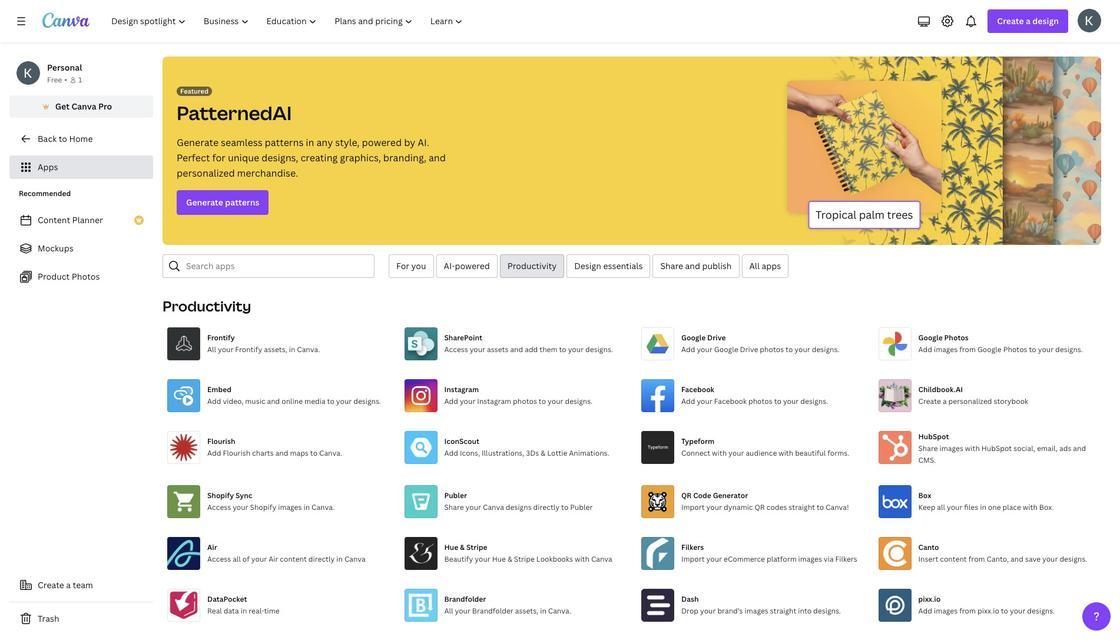 Task type: locate. For each thing, give the bounding box(es) containing it.
hubspot left social,
[[982, 444, 1012, 454]]

pixx.io down the canto,
[[978, 606, 1000, 616]]

beautify
[[445, 554, 473, 564]]

powered up graphics,
[[362, 136, 402, 149]]

perfect
[[177, 151, 210, 164]]

0 horizontal spatial all
[[207, 345, 216, 355]]

access inside sharepoint access your assets and add them to your designs.
[[445, 345, 468, 355]]

get canva pro button
[[9, 95, 153, 118]]

kendall parks image
[[1078, 9, 1102, 32]]

access inside shopify sync access your shopify images in canva.
[[207, 503, 231, 513]]

with left social,
[[966, 444, 980, 454]]

filkers up "dash" at right bottom
[[682, 543, 704, 553]]

add for facebook add your facebook photos to your designs.
[[682, 396, 695, 407]]

designs. inside dash drop your brand's images straight into designs.
[[814, 606, 841, 616]]

google drive add your google drive photos to your designs.
[[682, 333, 840, 355]]

save
[[1026, 554, 1041, 564]]

1 vertical spatial assets,
[[515, 606, 539, 616]]

photos inside instagram add your instagram photos to your designs.
[[513, 396, 537, 407]]

assets,
[[264, 345, 287, 355], [515, 606, 539, 616]]

0 vertical spatial qr
[[682, 491, 692, 501]]

and right the music
[[267, 396, 280, 407]]

0 horizontal spatial share
[[445, 503, 464, 513]]

2 vertical spatial from
[[960, 606, 976, 616]]

personalized down childbook.ai
[[949, 396, 992, 407]]

canva
[[72, 101, 96, 112], [483, 503, 504, 513], [345, 554, 366, 564], [591, 554, 613, 564]]

1 vertical spatial hue
[[492, 554, 506, 564]]

1 vertical spatial photos
[[945, 333, 969, 343]]

images left via
[[799, 554, 822, 564]]

designs. inside google photos add images from google photos to your designs.
[[1056, 345, 1083, 355]]

2 content from the left
[[940, 554, 967, 564]]

shopify left sync
[[207, 491, 234, 501]]

images down insert
[[934, 606, 958, 616]]

& left lookbooks
[[508, 554, 513, 564]]

dash
[[682, 594, 699, 604]]

photos up facebook add your facebook photos to your designs.
[[760, 345, 784, 355]]

0 vertical spatial air
[[207, 543, 217, 553]]

qr
[[682, 491, 692, 501], [755, 503, 765, 513]]

0 horizontal spatial drive
[[708, 333, 726, 343]]

photos up storybook
[[1004, 345, 1028, 355]]

canva. up embed add video, music and online media to your designs.
[[297, 345, 320, 355]]

canva.
[[297, 345, 320, 355], [319, 448, 342, 458], [312, 503, 335, 513], [548, 606, 572, 616]]

icons,
[[460, 448, 480, 458]]

and left add
[[510, 345, 523, 355]]

frontify up embed
[[207, 333, 235, 343]]

and down ai.
[[429, 151, 446, 164]]

0 horizontal spatial productivity
[[163, 296, 251, 316]]

photos for facebook add your facebook photos to your designs.
[[749, 396, 773, 407]]

canva. right maps
[[319, 448, 342, 458]]

with inside hubspot share images with hubspot social, email, ads and cms.
[[966, 444, 980, 454]]

add inside embed add video, music and online media to your designs.
[[207, 396, 221, 407]]

0 vertical spatial publer
[[445, 491, 467, 501]]

a down childbook.ai
[[943, 396, 947, 407]]

1 vertical spatial all
[[207, 345, 216, 355]]

instagram add your instagram photos to your designs.
[[445, 385, 593, 407]]

images
[[934, 345, 958, 355], [940, 444, 964, 454], [278, 503, 302, 513], [799, 554, 822, 564], [745, 606, 769, 616], [934, 606, 958, 616]]

0 vertical spatial patterns
[[265, 136, 304, 149]]

1 horizontal spatial hubspot
[[982, 444, 1012, 454]]

1 vertical spatial all
[[233, 554, 241, 564]]

real
[[207, 606, 222, 616]]

photos up iconscout add icons, illustrations, 3ds & lottie animations.
[[513, 396, 537, 407]]

access inside the "air access all of your air content directly in canva"
[[207, 554, 231, 564]]

1 horizontal spatial frontify
[[235, 345, 262, 355]]

images up the "air access all of your air content directly in canva"
[[278, 503, 302, 513]]

1 vertical spatial a
[[943, 396, 947, 407]]

and left publish
[[686, 260, 701, 272]]

all inside brandfolder all your brandfolder assets, in canva.
[[445, 606, 453, 616]]

1 import from the top
[[682, 503, 705, 513]]

0 horizontal spatial content
[[280, 554, 307, 564]]

a left the design
[[1026, 15, 1031, 27]]

filkers
[[682, 543, 704, 553], [836, 554, 858, 564]]

personalized down "perfect" at the left
[[177, 167, 235, 180]]

a left team
[[66, 580, 71, 591]]

1 horizontal spatial share
[[661, 260, 683, 272]]

sync
[[236, 491, 252, 501]]

1 vertical spatial generate
[[186, 197, 223, 208]]

1
[[78, 75, 82, 85]]

1 vertical spatial &
[[460, 543, 465, 553]]

content
[[38, 214, 70, 226]]

in inside box keep all your files in one place with box.
[[980, 503, 987, 513]]

box
[[919, 491, 932, 501]]

photos for product
[[72, 271, 100, 282]]

assets, up embed add video, music and online media to your designs.
[[264, 345, 287, 355]]

1 horizontal spatial personalized
[[949, 396, 992, 407]]

in inside datapocket real data in real-time
[[241, 606, 247, 616]]

canva inside get canva pro button
[[72, 101, 96, 112]]

design essentials
[[575, 260, 643, 272]]

all left of
[[233, 554, 241, 564]]

hue up beautify
[[445, 543, 459, 553]]

them
[[540, 345, 558, 355]]

publer down icons, on the left
[[445, 491, 467, 501]]

photos up the typeform connect with your audience with beautiful forms.
[[749, 396, 773, 407]]

ai-powered button
[[436, 255, 498, 278]]

with left box.
[[1023, 503, 1038, 513]]

0 vertical spatial import
[[682, 503, 705, 513]]

all inside the "air access all of your air content directly in canva"
[[233, 554, 241, 564]]

canva. down lookbooks
[[548, 606, 572, 616]]

audience
[[746, 448, 777, 458]]

and inside the canto insert content from canto, and save your designs.
[[1011, 554, 1024, 564]]

in inside frontify all your frontify assets, in canva.
[[289, 345, 295, 355]]

your inside the typeform connect with your audience with beautiful forms.
[[729, 448, 744, 458]]

and right ads
[[1074, 444, 1086, 454]]

all inside frontify all your frontify assets, in canva.
[[207, 345, 216, 355]]

generate up "perfect" at the left
[[177, 136, 219, 149]]

share inside the publer share your canva designs directly to publer
[[445, 503, 464, 513]]

publer down animations.
[[570, 503, 593, 513]]

patterns down merchandise.
[[225, 197, 260, 208]]

facebook
[[682, 385, 715, 395], [715, 396, 747, 407]]

create
[[998, 15, 1024, 27], [919, 396, 941, 407], [38, 580, 64, 591]]

0 horizontal spatial powered
[[362, 136, 402, 149]]

&
[[541, 448, 546, 458], [460, 543, 465, 553], [508, 554, 513, 564]]

0 horizontal spatial qr
[[682, 491, 692, 501]]

air up datapocket
[[207, 543, 217, 553]]

0 vertical spatial drive
[[708, 333, 726, 343]]

patterns inside generate seamless patterns in any style, powered by ai. perfect for unique designs, creating graphics, branding, and personalized merchandise.
[[265, 136, 304, 149]]

and left save
[[1011, 554, 1024, 564]]

patterns up designs,
[[265, 136, 304, 149]]

flourish down video,
[[207, 437, 235, 447]]

& right 3ds
[[541, 448, 546, 458]]

flourish left 'charts'
[[223, 448, 250, 458]]

2 horizontal spatial a
[[1026, 15, 1031, 27]]

0 horizontal spatial air
[[207, 543, 217, 553]]

stripe left lookbooks
[[514, 554, 535, 564]]

create inside button
[[38, 580, 64, 591]]

1 horizontal spatial shopify
[[250, 503, 276, 513]]

0 horizontal spatial shopify
[[207, 491, 234, 501]]

1 horizontal spatial qr
[[755, 503, 765, 513]]

in inside shopify sync access your shopify images in canva.
[[304, 503, 310, 513]]

designs. inside facebook add your facebook photos to your designs.
[[801, 396, 828, 407]]

all for brandfolder all your brandfolder assets, in canva.
[[445, 606, 453, 616]]

add inside flourish add flourish charts and maps to canva.
[[207, 448, 221, 458]]

create left the design
[[998, 15, 1024, 27]]

box keep all your files in one place with box.
[[919, 491, 1054, 513]]

publer
[[445, 491, 467, 501], [570, 503, 593, 513]]

planner
[[72, 214, 103, 226]]

images inside shopify sync access your shopify images in canva.
[[278, 503, 302, 513]]

canva!
[[826, 503, 849, 513]]

1 vertical spatial powered
[[455, 260, 490, 272]]

straight left into
[[770, 606, 797, 616]]

1 vertical spatial productivity
[[163, 296, 251, 316]]

1 vertical spatial stripe
[[514, 554, 535, 564]]

qr left 'codes'
[[755, 503, 765, 513]]

from inside pixx.io add images from pixx.io to your designs.
[[960, 606, 976, 616]]

canva inside the "air access all of your air content directly in canva"
[[345, 554, 366, 564]]

to inside sharepoint access your assets and add them to your designs.
[[559, 345, 567, 355]]

sharepoint access your assets and add them to your designs.
[[445, 333, 613, 355]]

from inside the canto insert content from canto, and save your designs.
[[969, 554, 985, 564]]

a inside dropdown button
[[1026, 15, 1031, 27]]

0 vertical spatial instagram
[[445, 385, 479, 395]]

add inside iconscout add icons, illustrations, 3ds & lottie animations.
[[445, 448, 458, 458]]

create a design
[[998, 15, 1059, 27]]

stripe up beautify
[[467, 543, 488, 553]]

0 vertical spatial all
[[938, 503, 946, 513]]

content right insert
[[940, 554, 967, 564]]

share inside hubspot share images with hubspot social, email, ads and cms.
[[919, 444, 938, 454]]

designs. inside embed add video, music and online media to your designs.
[[354, 396, 381, 407]]

and inside embed add video, music and online media to your designs.
[[267, 396, 280, 407]]

frontify up the music
[[235, 345, 262, 355]]

all for your
[[938, 503, 946, 513]]

all for of
[[233, 554, 241, 564]]

0 horizontal spatial hubspot
[[919, 432, 949, 442]]

1 vertical spatial qr
[[755, 503, 765, 513]]

0 vertical spatial productivity
[[508, 260, 557, 272]]

1 horizontal spatial all
[[938, 503, 946, 513]]

air access all of your air content directly in canva
[[207, 543, 366, 564]]

1 horizontal spatial assets,
[[515, 606, 539, 616]]

via
[[824, 554, 834, 564]]

1 content from the left
[[280, 554, 307, 564]]

hubspot up the cms.
[[919, 432, 949, 442]]

add for embed add video, music and online media to your designs.
[[207, 396, 221, 407]]

frontify
[[207, 333, 235, 343], [235, 345, 262, 355]]

directly inside the "air access all of your air content directly in canva"
[[309, 554, 335, 564]]

a for design
[[1026, 15, 1031, 27]]

0 vertical spatial frontify
[[207, 333, 235, 343]]

1 horizontal spatial hue
[[492, 554, 506, 564]]

share up the cms.
[[919, 444, 938, 454]]

online
[[282, 396, 303, 407]]

list
[[9, 209, 153, 289]]

brandfolder
[[445, 594, 486, 604], [472, 606, 514, 616]]

share inside button
[[661, 260, 683, 272]]

2 vertical spatial access
[[207, 554, 231, 564]]

datapocket real data in real-time
[[207, 594, 280, 616]]

0 horizontal spatial filkers
[[682, 543, 704, 553]]

images down the childbook.ai create a personalized storybook at the right bottom
[[940, 444, 964, 454]]

0 horizontal spatial all
[[233, 554, 241, 564]]

to inside google photos add images from google photos to your designs.
[[1030, 345, 1037, 355]]

all left apps
[[750, 260, 760, 272]]

1 horizontal spatial patterns
[[265, 136, 304, 149]]

0 vertical spatial hue
[[445, 543, 459, 553]]

0 vertical spatial create
[[998, 15, 1024, 27]]

access for air
[[207, 554, 231, 564]]

0 vertical spatial personalized
[[177, 167, 235, 180]]

1 vertical spatial drive
[[740, 345, 758, 355]]

your inside frontify all your frontify assets, in canva.
[[218, 345, 234, 355]]

0 vertical spatial from
[[960, 345, 976, 355]]

0 horizontal spatial pixx.io
[[919, 594, 941, 604]]

1 horizontal spatial pixx.io
[[978, 606, 1000, 616]]

2 import from the top
[[682, 554, 705, 564]]

1 horizontal spatial content
[[940, 554, 967, 564]]

1 vertical spatial brandfolder
[[472, 606, 514, 616]]

0 vertical spatial photos
[[72, 271, 100, 282]]

0 vertical spatial straight
[[789, 503, 815, 513]]

photos up childbook.ai
[[945, 333, 969, 343]]

email,
[[1038, 444, 1058, 454]]

import up "dash" at right bottom
[[682, 554, 705, 564]]

1 vertical spatial hubspot
[[982, 444, 1012, 454]]

1 horizontal spatial all
[[445, 606, 453, 616]]

1 vertical spatial publer
[[570, 503, 593, 513]]

air right of
[[269, 554, 278, 564]]

images up childbook.ai
[[934, 345, 958, 355]]

photos for instagram add your instagram photos to your designs.
[[513, 396, 537, 407]]

all up embed
[[207, 345, 216, 355]]

all down beautify
[[445, 606, 453, 616]]

dynamic
[[724, 503, 753, 513]]

with right lookbooks
[[575, 554, 590, 564]]

1 vertical spatial share
[[919, 444, 938, 454]]

0 vertical spatial stripe
[[467, 543, 488, 553]]

embed
[[207, 385, 231, 395]]

2 horizontal spatial &
[[541, 448, 546, 458]]

straight
[[789, 503, 815, 513], [770, 606, 797, 616]]

canva. up the "air access all of your air content directly in canva"
[[312, 503, 335, 513]]

& up beautify
[[460, 543, 465, 553]]

2 vertical spatial a
[[66, 580, 71, 591]]

add inside google drive add your google drive photos to your designs.
[[682, 345, 695, 355]]

0 horizontal spatial &
[[460, 543, 465, 553]]

seamless
[[221, 136, 263, 149]]

your inside hue & stripe beautify your hue & stripe lookbooks with canva
[[475, 554, 491, 564]]

add inside facebook add your facebook photos to your designs.
[[682, 396, 695, 407]]

create left team
[[38, 580, 64, 591]]

publer share your canva designs directly to publer
[[445, 491, 593, 513]]

photos inside facebook add your facebook photos to your designs.
[[749, 396, 773, 407]]

images inside hubspot share images with hubspot social, email, ads and cms.
[[940, 444, 964, 454]]

to inside flourish add flourish charts and maps to canva.
[[310, 448, 318, 458]]

create a team
[[38, 580, 93, 591]]

0 vertical spatial directly
[[534, 503, 560, 513]]

0 horizontal spatial a
[[66, 580, 71, 591]]

0 horizontal spatial photos
[[72, 271, 100, 282]]

hue
[[445, 543, 459, 553], [492, 554, 506, 564]]

and left maps
[[276, 448, 288, 458]]

your inside shopify sync access your shopify images in canva.
[[233, 503, 248, 513]]

to inside instagram add your instagram photos to your designs.
[[539, 396, 546, 407]]

content right of
[[280, 554, 307, 564]]

all right "keep"
[[938, 503, 946, 513]]

0 horizontal spatial create
[[38, 580, 64, 591]]

1 vertical spatial directly
[[309, 554, 335, 564]]

2 horizontal spatial photos
[[1004, 345, 1028, 355]]

a text box shows "tropical palm trees" and behind it is a photo of two hands holding a spiral bound notebook with a repeating pattern of palm trees on the cover. behind that are more patterns. one is of cacti in the desert and the other is hot air balloons in the clouds. image
[[767, 57, 1102, 245]]

2 horizontal spatial all
[[750, 260, 760, 272]]

pixx.io down insert
[[919, 594, 941, 604]]

powered right you
[[455, 260, 490, 272]]

merchandise.
[[237, 167, 298, 180]]

0 horizontal spatial personalized
[[177, 167, 235, 180]]

photos for google
[[945, 333, 969, 343]]

photos
[[760, 345, 784, 355], [513, 396, 537, 407], [749, 396, 773, 407]]

with inside hue & stripe beautify your hue & stripe lookbooks with canva
[[575, 554, 590, 564]]

all inside box keep all your files in one place with box.
[[938, 503, 946, 513]]

1 horizontal spatial filkers
[[836, 554, 858, 564]]

free
[[47, 75, 62, 85]]

beautiful
[[795, 448, 826, 458]]

0 horizontal spatial assets,
[[264, 345, 287, 355]]

for
[[396, 260, 410, 272]]

share left publish
[[661, 260, 683, 272]]

a inside button
[[66, 580, 71, 591]]

add
[[682, 345, 695, 355], [919, 345, 933, 355], [207, 396, 221, 407], [445, 396, 458, 407], [682, 396, 695, 407], [207, 448, 221, 458], [445, 448, 458, 458], [919, 606, 933, 616]]

ecommerce
[[724, 554, 765, 564]]

2 vertical spatial create
[[38, 580, 64, 591]]

qr left code
[[682, 491, 692, 501]]

all apps button
[[742, 255, 789, 278]]

1 vertical spatial filkers
[[836, 554, 858, 564]]

hue right beautify
[[492, 554, 506, 564]]

shopify down sync
[[250, 503, 276, 513]]

your
[[218, 345, 234, 355], [470, 345, 486, 355], [568, 345, 584, 355], [697, 345, 713, 355], [795, 345, 811, 355], [1038, 345, 1054, 355], [336, 396, 352, 407], [460, 396, 476, 407], [548, 396, 564, 407], [697, 396, 713, 407], [784, 396, 799, 407], [729, 448, 744, 458], [233, 503, 248, 513], [466, 503, 481, 513], [707, 503, 722, 513], [947, 503, 963, 513], [251, 554, 267, 564], [475, 554, 491, 564], [707, 554, 722, 564], [1043, 554, 1058, 564], [455, 606, 471, 616], [700, 606, 716, 616], [1010, 606, 1026, 616]]

back
[[38, 133, 57, 144]]

0 vertical spatial a
[[1026, 15, 1031, 27]]

branding,
[[383, 151, 427, 164]]

0 vertical spatial access
[[445, 345, 468, 355]]

generate inside generate seamless patterns in any style, powered by ai. perfect for unique designs, creating graphics, branding, and personalized merchandise.
[[177, 136, 219, 149]]

air
[[207, 543, 217, 553], [269, 554, 278, 564]]

import down code
[[682, 503, 705, 513]]

share for publer share your canva designs directly to publer
[[445, 503, 464, 513]]

straight right 'codes'
[[789, 503, 815, 513]]

add for flourish add flourish charts and maps to canva.
[[207, 448, 221, 458]]

to inside google drive add your google drive photos to your designs.
[[786, 345, 793, 355]]

0 horizontal spatial stripe
[[467, 543, 488, 553]]

in inside generate seamless patterns in any style, powered by ai. perfect for unique designs, creating graphics, branding, and personalized merchandise.
[[306, 136, 314, 149]]

1 horizontal spatial a
[[943, 396, 947, 407]]

featured patternedai
[[177, 87, 292, 125]]

1 horizontal spatial directly
[[534, 503, 560, 513]]

assets, down hue & stripe beautify your hue & stripe lookbooks with canva
[[515, 606, 539, 616]]

generate patterns
[[186, 197, 260, 208]]

filkers right via
[[836, 554, 858, 564]]

content
[[280, 554, 307, 564], [940, 554, 967, 564]]

1 vertical spatial create
[[919, 396, 941, 407]]

import inside qr code generator import your dynamic qr codes straight to canva!
[[682, 503, 705, 513]]

0 vertical spatial powered
[[362, 136, 402, 149]]

photos down mockups 'link'
[[72, 271, 100, 282]]

share
[[661, 260, 683, 272], [919, 444, 938, 454], [445, 503, 464, 513]]

canva. inside flourish add flourish charts and maps to canva.
[[319, 448, 342, 458]]

share up beautify
[[445, 503, 464, 513]]

personalized
[[177, 167, 235, 180], [949, 396, 992, 407]]

list containing content planner
[[9, 209, 153, 289]]

all
[[750, 260, 760, 272], [207, 345, 216, 355], [445, 606, 453, 616]]

1 vertical spatial shopify
[[250, 503, 276, 513]]

canva inside hue & stripe beautify your hue & stripe lookbooks with canva
[[591, 554, 613, 564]]

1 horizontal spatial productivity
[[508, 260, 557, 272]]

1 vertical spatial frontify
[[235, 345, 262, 355]]

create down childbook.ai
[[919, 396, 941, 407]]

images inside dash drop your brand's images straight into designs.
[[745, 606, 769, 616]]

photos
[[72, 271, 100, 282], [945, 333, 969, 343], [1004, 345, 1028, 355]]

generate down "perfect" at the left
[[186, 197, 223, 208]]

all inside button
[[750, 260, 760, 272]]

generate for generate seamless patterns in any style, powered by ai. perfect for unique designs, creating graphics, branding, and personalized merchandise.
[[177, 136, 219, 149]]

assets, inside frontify all your frontify assets, in canva.
[[264, 345, 287, 355]]

images right brand's
[[745, 606, 769, 616]]

pixx.io add images from pixx.io to your designs.
[[919, 594, 1055, 616]]

unique
[[228, 151, 259, 164]]

1 horizontal spatial powered
[[455, 260, 490, 272]]

with
[[966, 444, 980, 454], [712, 448, 727, 458], [779, 448, 794, 458], [1023, 503, 1038, 513], [575, 554, 590, 564]]

generate inside button
[[186, 197, 223, 208]]



Task type: describe. For each thing, give the bounding box(es) containing it.
with right connect in the right bottom of the page
[[712, 448, 727, 458]]

illustrations,
[[482, 448, 525, 458]]

0 vertical spatial flourish
[[207, 437, 235, 447]]

share and publish button
[[653, 255, 740, 278]]

0 vertical spatial pixx.io
[[919, 594, 941, 604]]

design essentials button
[[567, 255, 651, 278]]

1 horizontal spatial stripe
[[514, 554, 535, 564]]

powered inside button
[[455, 260, 490, 272]]

ai.
[[418, 136, 430, 149]]

to inside facebook add your facebook photos to your designs.
[[775, 396, 782, 407]]

canva. inside shopify sync access your shopify images in canva.
[[312, 503, 335, 513]]

patterns inside button
[[225, 197, 260, 208]]

add inside google photos add images from google photos to your designs.
[[919, 345, 933, 355]]

and inside hubspot share images with hubspot social, email, ads and cms.
[[1074, 444, 1086, 454]]

ai-
[[444, 260, 455, 272]]

from for canto
[[969, 554, 985, 564]]

designs. inside google drive add your google drive photos to your designs.
[[812, 345, 840, 355]]

essentials
[[604, 260, 643, 272]]

and inside flourish add flourish charts and maps to canva.
[[276, 448, 288, 458]]

0 vertical spatial shopify
[[207, 491, 234, 501]]

brandfolder all your brandfolder assets, in canva.
[[445, 594, 572, 616]]

designs. inside pixx.io add images from pixx.io to your designs.
[[1028, 606, 1055, 616]]

productivity inside button
[[508, 260, 557, 272]]

ads
[[1060, 444, 1072, 454]]

add
[[525, 345, 538, 355]]

mockups
[[38, 243, 73, 254]]

apps link
[[9, 156, 153, 179]]

1 horizontal spatial &
[[508, 554, 513, 564]]

featured
[[180, 87, 209, 95]]

your inside brandfolder all your brandfolder assets, in canva.
[[455, 606, 471, 616]]

2 vertical spatial photos
[[1004, 345, 1028, 355]]

generate patterns button
[[177, 190, 269, 215]]

powered inside generate seamless patterns in any style, powered by ai. perfect for unique designs, creating graphics, branding, and personalized merchandise.
[[362, 136, 402, 149]]

top level navigation element
[[104, 9, 473, 33]]

create for create a design
[[998, 15, 1024, 27]]

1 horizontal spatial drive
[[740, 345, 758, 355]]

childbook.ai
[[919, 385, 963, 395]]

•
[[64, 75, 67, 85]]

add for iconscout add icons, illustrations, 3ds & lottie animations.
[[445, 448, 458, 458]]

add for instagram add your instagram photos to your designs.
[[445, 396, 458, 407]]

flourish add flourish charts and maps to canva.
[[207, 437, 342, 458]]

1 vertical spatial air
[[269, 554, 278, 564]]

for you button
[[389, 255, 434, 278]]

from for pixx.io
[[960, 606, 976, 616]]

pro
[[98, 101, 112, 112]]

frontify all your frontify assets, in canva.
[[207, 333, 320, 355]]

your inside embed add video, music and online media to your designs.
[[336, 396, 352, 407]]

content planner
[[38, 214, 103, 226]]

iconscout add icons, illustrations, 3ds & lottie animations.
[[445, 437, 610, 458]]

product
[[38, 271, 70, 282]]

to inside embed add video, music and online media to your designs.
[[327, 396, 335, 407]]

maps
[[290, 448, 309, 458]]

qr code generator import your dynamic qr codes straight to canva!
[[682, 491, 849, 513]]

your inside the "air access all of your air content directly in canva"
[[251, 554, 267, 564]]

import inside filkers import your ecommerce platform images via filkers
[[682, 554, 705, 564]]

music
[[245, 396, 265, 407]]

product photos
[[38, 271, 100, 282]]

connect
[[682, 448, 711, 458]]

animations.
[[569, 448, 610, 458]]

1 vertical spatial flourish
[[223, 448, 250, 458]]

graphics,
[[340, 151, 381, 164]]

box.
[[1040, 503, 1054, 513]]

straight inside dash drop your brand's images straight into designs.
[[770, 606, 797, 616]]

directly inside the publer share your canva designs directly to publer
[[534, 503, 560, 513]]

insert
[[919, 554, 939, 564]]

add for pixx.io add images from pixx.io to your designs.
[[919, 606, 933, 616]]

personalized inside the childbook.ai create a personalized storybook
[[949, 396, 992, 407]]

ai-powered
[[444, 260, 490, 272]]

lottie
[[547, 448, 568, 458]]

create for create a team
[[38, 580, 64, 591]]

access for sharepoint
[[445, 345, 468, 355]]

0 vertical spatial facebook
[[682, 385, 715, 395]]

in inside the "air access all of your air content directly in canva"
[[337, 554, 343, 564]]

personal
[[47, 62, 82, 73]]

trash
[[38, 613, 59, 625]]

Input field to search for apps search field
[[186, 255, 367, 277]]

hubspot share images with hubspot social, email, ads and cms.
[[919, 432, 1086, 465]]

1 vertical spatial instagram
[[477, 396, 511, 407]]

with inside box keep all your files in one place with box.
[[1023, 503, 1038, 513]]

your inside dash drop your brand's images straight into designs.
[[700, 606, 716, 616]]

1 horizontal spatial publer
[[570, 503, 593, 513]]

designs. inside instagram add your instagram photos to your designs.
[[565, 396, 593, 407]]

you
[[412, 260, 426, 272]]

0 vertical spatial filkers
[[682, 543, 704, 553]]

for
[[212, 151, 226, 164]]

assets, for brandfolder
[[515, 606, 539, 616]]

home
[[69, 133, 93, 144]]

datapocket
[[207, 594, 247, 604]]

google photos add images from google photos to your designs.
[[919, 333, 1083, 355]]

0 horizontal spatial publer
[[445, 491, 467, 501]]

to inside the publer share your canva designs directly to publer
[[561, 503, 569, 513]]

and inside generate seamless patterns in any style, powered by ai. perfect for unique designs, creating graphics, branding, and personalized merchandise.
[[429, 151, 446, 164]]

drop
[[682, 606, 699, 616]]

& inside iconscout add icons, illustrations, 3ds & lottie animations.
[[541, 448, 546, 458]]

style,
[[335, 136, 360, 149]]

assets, for frontify
[[264, 345, 287, 355]]

personalized inside generate seamless patterns in any style, powered by ai. perfect for unique designs, creating graphics, branding, and personalized merchandise.
[[177, 167, 235, 180]]

time
[[264, 606, 280, 616]]

facebook add your facebook photos to your designs.
[[682, 385, 828, 407]]

any
[[317, 136, 333, 149]]

1 vertical spatial facebook
[[715, 396, 747, 407]]

team
[[73, 580, 93, 591]]

apps
[[38, 161, 58, 173]]

straight inside qr code generator import your dynamic qr codes straight to canva!
[[789, 503, 815, 513]]

all for frontify all your frontify assets, in canva.
[[207, 345, 216, 355]]

keep
[[919, 503, 936, 513]]

back to home
[[38, 133, 93, 144]]

mockups link
[[9, 237, 153, 260]]

and inside sharepoint access your assets and add them to your designs.
[[510, 345, 523, 355]]

images inside filkers import your ecommerce platform images via filkers
[[799, 554, 822, 564]]

canva inside the publer share your canva designs directly to publer
[[483, 503, 504, 513]]

hue & stripe beautify your hue & stripe lookbooks with canva
[[445, 543, 613, 564]]

photos inside google drive add your google drive photos to your designs.
[[760, 345, 784, 355]]

1 vertical spatial pixx.io
[[978, 606, 1000, 616]]

your inside the canto insert content from canto, and save your designs.
[[1043, 554, 1058, 564]]

sharepoint
[[445, 333, 482, 343]]

designs. inside sharepoint access your assets and add them to your designs.
[[586, 345, 613, 355]]

media
[[305, 396, 326, 407]]

canto
[[919, 543, 939, 553]]

0 horizontal spatial frontify
[[207, 333, 235, 343]]

create a team button
[[9, 574, 153, 597]]

creating
[[301, 151, 338, 164]]

one
[[988, 503, 1001, 513]]

create a design button
[[988, 9, 1069, 33]]

to inside qr code generator import your dynamic qr codes straight to canva!
[[817, 503, 824, 513]]

and inside button
[[686, 260, 701, 272]]

of
[[243, 554, 250, 564]]

back to home link
[[9, 127, 153, 151]]

social,
[[1014, 444, 1036, 454]]

a inside the childbook.ai create a personalized storybook
[[943, 396, 947, 407]]

cms.
[[919, 455, 936, 465]]

assets
[[487, 345, 509, 355]]

canva. inside brandfolder all your brandfolder assets, in canva.
[[548, 606, 572, 616]]

content inside the canto insert content from canto, and save your designs.
[[940, 554, 967, 564]]

designs. inside the canto insert content from canto, and save your designs.
[[1060, 554, 1088, 564]]

canto insert content from canto, and save your designs.
[[919, 543, 1088, 564]]

content planner link
[[9, 209, 153, 232]]

from inside google photos add images from google photos to your designs.
[[960, 345, 976, 355]]

real-
[[249, 606, 264, 616]]

to inside pixx.io add images from pixx.io to your designs.
[[1001, 606, 1009, 616]]

your inside pixx.io add images from pixx.io to your designs.
[[1010, 606, 1026, 616]]

apps
[[762, 260, 781, 272]]

in inside brandfolder all your brandfolder assets, in canva.
[[540, 606, 547, 616]]

your inside filkers import your ecommerce platform images via filkers
[[707, 554, 722, 564]]

create inside the childbook.ai create a personalized storybook
[[919, 396, 941, 407]]

into
[[798, 606, 812, 616]]

your inside qr code generator import your dynamic qr codes straight to canva!
[[707, 503, 722, 513]]

0 vertical spatial hubspot
[[919, 432, 949, 442]]

a for team
[[66, 580, 71, 591]]

forms.
[[828, 448, 850, 458]]

get canva pro
[[55, 101, 112, 112]]

product photos link
[[9, 265, 153, 289]]

images inside google photos add images from google photos to your designs.
[[934, 345, 958, 355]]

typeform connect with your audience with beautiful forms.
[[682, 437, 850, 458]]

platform
[[767, 554, 797, 564]]

get
[[55, 101, 70, 112]]

designs
[[506, 503, 532, 513]]

generate for generate patterns
[[186, 197, 223, 208]]

canva. inside frontify all your frontify assets, in canva.
[[297, 345, 320, 355]]

canto,
[[987, 554, 1009, 564]]

3ds
[[526, 448, 539, 458]]

images inside pixx.io add images from pixx.io to your designs.
[[934, 606, 958, 616]]

0 vertical spatial brandfolder
[[445, 594, 486, 604]]

with left beautiful
[[779, 448, 794, 458]]

your inside google photos add images from google photos to your designs.
[[1038, 345, 1054, 355]]

content inside the "air access all of your air content directly in canva"
[[280, 554, 307, 564]]

share for hubspot share images with hubspot social, email, ads and cms.
[[919, 444, 938, 454]]

your inside box keep all your files in one place with box.
[[947, 503, 963, 513]]

your inside the publer share your canva designs directly to publer
[[466, 503, 481, 513]]

generator
[[713, 491, 748, 501]]

design
[[575, 260, 602, 272]]

lookbooks
[[537, 554, 573, 564]]



Task type: vqa. For each thing, say whether or not it's contained in the screenshot.
Hue & Stripe Beautify your Hue & Stripe Lookbooks with Canva
yes



